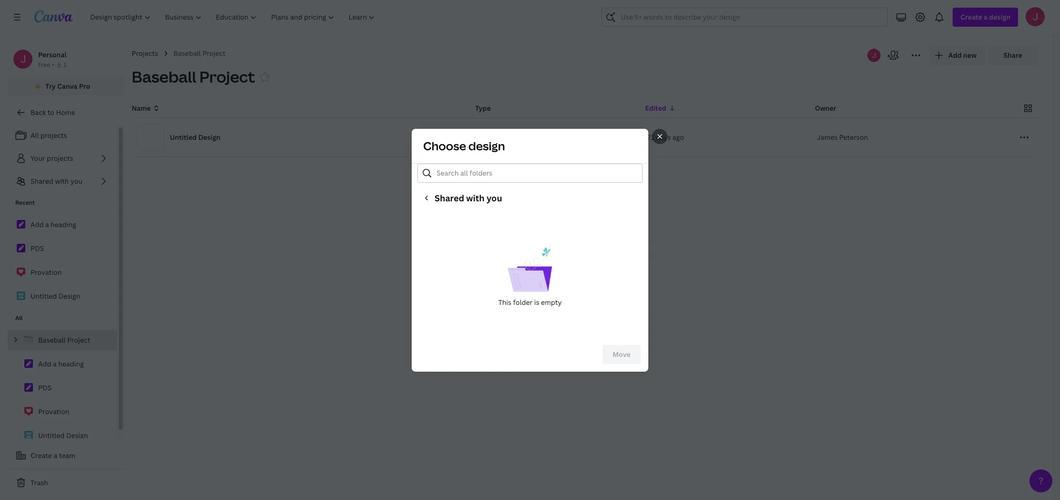 Task type: describe. For each thing, give the bounding box(es) containing it.
list containing baseball project
[[8, 330, 117, 446]]

list containing add a heading
[[8, 215, 117, 306]]

0 vertical spatial untitled design
[[170, 133, 220, 142]]

1 vertical spatial with
[[466, 192, 485, 204]]

this folder is empty
[[498, 298, 562, 307]]

2 add a heading link from the top
[[8, 354, 117, 374]]

days
[[656, 133, 671, 142]]

1 vertical spatial provation
[[38, 407, 69, 416]]

design
[[469, 138, 505, 153]]

0 vertical spatial with
[[55, 177, 69, 186]]

your projects
[[31, 154, 73, 163]]

1 vertical spatial pds
[[38, 383, 52, 392]]

1 vertical spatial heading
[[58, 359, 84, 368]]

trash link
[[8, 473, 124, 492]]

project inside list
[[67, 335, 90, 345]]

0 vertical spatial design
[[198, 133, 220, 142]]

ago
[[673, 133, 684, 142]]

try
[[45, 82, 56, 91]]

baseball for the right baseball project link
[[173, 49, 201, 58]]

2 provation link from the top
[[8, 402, 117, 422]]

home
[[56, 108, 75, 117]]

baseball project for baseball project 'button'
[[132, 66, 255, 87]]

baseball project for the right baseball project link
[[173, 49, 226, 58]]

2 pds link from the top
[[8, 378, 117, 398]]

0 horizontal spatial baseball project link
[[8, 330, 117, 350]]

james
[[817, 133, 838, 142]]

1 vertical spatial untitled
[[31, 292, 57, 301]]

type
[[475, 104, 491, 113]]

all projects link
[[8, 126, 117, 145]]

projects for your projects
[[47, 154, 73, 163]]

0 vertical spatial heading
[[51, 220, 76, 229]]

1 horizontal spatial shared with you
[[435, 192, 502, 204]]

add a heading for 2nd add a heading link from the top
[[38, 359, 84, 368]]

create
[[31, 451, 52, 460]]

•
[[52, 61, 54, 69]]

2 vertical spatial untitled
[[38, 431, 65, 440]]

choose design
[[423, 138, 505, 153]]

0 vertical spatial a
[[45, 220, 49, 229]]

to
[[48, 108, 54, 117]]

personal
[[38, 50, 67, 59]]

try canva pro button
[[8, 77, 124, 95]]

free •
[[38, 61, 54, 69]]

name
[[132, 104, 151, 113]]

choose
[[423, 138, 466, 153]]

1 provation link from the top
[[8, 262, 117, 283]]

top level navigation element
[[84, 8, 383, 27]]

shared with you inside list
[[31, 177, 82, 186]]

all projects
[[31, 131, 67, 140]]

recent
[[15, 199, 35, 207]]

edited button
[[645, 103, 676, 114]]

trash
[[31, 478, 48, 487]]

empty
[[541, 298, 562, 307]]

project for baseball project 'button'
[[199, 66, 255, 87]]

free
[[38, 61, 50, 69]]

pro
[[79, 82, 90, 91]]

21
[[647, 133, 654, 142]]

1 vertical spatial design
[[59, 292, 80, 301]]

canva
[[57, 82, 77, 91]]



Task type: locate. For each thing, give the bounding box(es) containing it.
project
[[202, 49, 226, 58], [199, 66, 255, 87], [67, 335, 90, 345]]

2 vertical spatial baseball
[[38, 335, 66, 345]]

1 vertical spatial add a heading link
[[8, 354, 117, 374]]

0 vertical spatial all
[[31, 131, 39, 140]]

untitled design
[[170, 133, 220, 142], [31, 292, 80, 301], [38, 431, 88, 440]]

0 vertical spatial add a heading
[[31, 220, 76, 229]]

0 vertical spatial untitled design link
[[8, 286, 117, 306]]

0 vertical spatial list
[[8, 126, 117, 191]]

projects down back to home
[[41, 131, 67, 140]]

1 vertical spatial list
[[8, 215, 117, 306]]

0 horizontal spatial all
[[15, 314, 23, 322]]

create a team button
[[8, 446, 124, 465]]

1 vertical spatial baseball project
[[132, 66, 255, 87]]

0 horizontal spatial you
[[70, 177, 82, 186]]

share button
[[988, 46, 1038, 65]]

peterson
[[839, 133, 868, 142]]

1 vertical spatial projects
[[47, 154, 73, 163]]

1 vertical spatial untitled design link
[[8, 426, 117, 446]]

shared inside list
[[31, 177, 53, 186]]

back to home
[[31, 108, 75, 117]]

2 vertical spatial project
[[67, 335, 90, 345]]

james peterson
[[817, 133, 868, 142]]

1 add a heading link from the top
[[8, 215, 117, 235]]

baseball project button
[[132, 66, 255, 87]]

your
[[31, 154, 45, 163]]

projects inside 'link'
[[47, 154, 73, 163]]

1 untitled design link from the top
[[8, 286, 117, 306]]

2 vertical spatial design
[[66, 431, 88, 440]]

untitled design link
[[8, 286, 117, 306], [8, 426, 117, 446]]

0 vertical spatial provation
[[31, 268, 62, 277]]

0 horizontal spatial shared with you
[[31, 177, 82, 186]]

1 vertical spatial provation link
[[8, 402, 117, 422]]

1 pds link from the top
[[8, 239, 117, 259]]

baseball project inside list
[[38, 335, 90, 345]]

back to home link
[[8, 103, 124, 122]]

all for all
[[15, 314, 23, 322]]

baseball inside list
[[38, 335, 66, 345]]

list containing all projects
[[8, 126, 117, 191]]

0 vertical spatial add a heading link
[[8, 215, 117, 235]]

1 vertical spatial untitled design
[[31, 292, 80, 301]]

try canva pro
[[45, 82, 90, 91]]

21 days ago
[[647, 133, 684, 142]]

all for all projects
[[31, 131, 39, 140]]

1 horizontal spatial shared
[[435, 192, 464, 204]]

project inside 'button'
[[199, 66, 255, 87]]

1 vertical spatial all
[[15, 314, 23, 322]]

1 vertical spatial baseball project link
[[8, 330, 117, 350]]

create a team
[[31, 451, 75, 460]]

move button
[[603, 345, 641, 364]]

0 vertical spatial baseball project link
[[173, 48, 226, 59]]

0 vertical spatial you
[[70, 177, 82, 186]]

a
[[45, 220, 49, 229], [53, 359, 57, 368], [54, 451, 57, 460]]

add a heading link
[[8, 215, 117, 235], [8, 354, 117, 374]]

1 vertical spatial shared with you
[[435, 192, 502, 204]]

a inside button
[[54, 451, 57, 460]]

1 vertical spatial add a heading
[[38, 359, 84, 368]]

provation
[[31, 268, 62, 277], [38, 407, 69, 416]]

2 list from the top
[[8, 215, 117, 306]]

None search field
[[602, 8, 888, 27]]

0 vertical spatial add
[[31, 220, 44, 229]]

add a heading for 1st add a heading link
[[31, 220, 76, 229]]

add
[[31, 220, 44, 229], [38, 359, 51, 368]]

heading
[[51, 220, 76, 229], [58, 359, 84, 368]]

all
[[31, 131, 39, 140], [15, 314, 23, 322]]

shared with you
[[31, 177, 82, 186], [435, 192, 502, 204]]

0 vertical spatial projects
[[41, 131, 67, 140]]

projects link
[[132, 48, 158, 59]]

2 vertical spatial baseball project
[[38, 335, 90, 345]]

baseball inside baseball project 'button'
[[132, 66, 196, 87]]

1 horizontal spatial with
[[466, 192, 485, 204]]

baseball project
[[173, 49, 226, 58], [132, 66, 255, 87], [38, 335, 90, 345]]

doc
[[477, 133, 490, 142]]

projects
[[132, 49, 158, 58]]

baseball for baseball project 'button'
[[132, 66, 196, 87]]

provation link
[[8, 262, 117, 283], [8, 402, 117, 422]]

back
[[31, 108, 46, 117]]

this
[[498, 298, 512, 307]]

2 vertical spatial list
[[8, 330, 117, 446]]

1 horizontal spatial all
[[31, 131, 39, 140]]

team
[[59, 451, 75, 460]]

1 horizontal spatial baseball project link
[[173, 48, 226, 59]]

untitled
[[170, 133, 197, 142], [31, 292, 57, 301], [38, 431, 65, 440]]

pds link
[[8, 239, 117, 259], [8, 378, 117, 398]]

Search all folders search field
[[437, 164, 637, 182]]

1
[[63, 61, 66, 69]]

shared with you link
[[8, 172, 117, 191]]

1 vertical spatial a
[[53, 359, 57, 368]]

projects
[[41, 131, 67, 140], [47, 154, 73, 163]]

1 vertical spatial project
[[199, 66, 255, 87]]

share
[[1004, 51, 1022, 60]]

0 horizontal spatial with
[[55, 177, 69, 186]]

you inside list
[[70, 177, 82, 186]]

1 vertical spatial you
[[487, 192, 502, 204]]

2 vertical spatial untitled design
[[38, 431, 88, 440]]

1 vertical spatial add
[[38, 359, 51, 368]]

0 vertical spatial shared with you
[[31, 177, 82, 186]]

move
[[613, 350, 631, 359]]

with
[[55, 177, 69, 186], [466, 192, 485, 204]]

0 vertical spatial project
[[202, 49, 226, 58]]

1 vertical spatial pds link
[[8, 378, 117, 398]]

0 vertical spatial baseball
[[173, 49, 201, 58]]

name button
[[132, 103, 160, 114]]

shared
[[31, 177, 53, 186], [435, 192, 464, 204]]

list
[[8, 126, 117, 191], [8, 215, 117, 306], [8, 330, 117, 446]]

0 vertical spatial untitled
[[170, 133, 197, 142]]

edited
[[645, 104, 667, 113]]

0 vertical spatial shared
[[31, 177, 53, 186]]

your projects link
[[8, 149, 117, 168]]

1 vertical spatial baseball
[[132, 66, 196, 87]]

you
[[70, 177, 82, 186], [487, 192, 502, 204]]

0 vertical spatial baseball project
[[173, 49, 226, 58]]

owner
[[815, 104, 837, 113]]

baseball
[[173, 49, 201, 58], [132, 66, 196, 87], [38, 335, 66, 345]]

2 untitled design link from the top
[[8, 426, 117, 446]]

is
[[534, 298, 540, 307]]

1 horizontal spatial you
[[487, 192, 502, 204]]

projects for all projects
[[41, 131, 67, 140]]

3 list from the top
[[8, 330, 117, 446]]

0 vertical spatial pds link
[[8, 239, 117, 259]]

0 horizontal spatial shared
[[31, 177, 53, 186]]

add a heading
[[31, 220, 76, 229], [38, 359, 84, 368]]

0 vertical spatial pds
[[31, 244, 44, 253]]

all inside list
[[31, 131, 39, 140]]

2 vertical spatial a
[[54, 451, 57, 460]]

projects right your
[[47, 154, 73, 163]]

design
[[198, 133, 220, 142], [59, 292, 80, 301], [66, 431, 88, 440]]

project for the right baseball project link
[[202, 49, 226, 58]]

baseball project link
[[173, 48, 226, 59], [8, 330, 117, 350]]

0 vertical spatial provation link
[[8, 262, 117, 283]]

1 vertical spatial shared
[[435, 192, 464, 204]]

folder
[[513, 298, 533, 307]]

1 list from the top
[[8, 126, 117, 191]]

pds
[[31, 244, 44, 253], [38, 383, 52, 392]]



Task type: vqa. For each thing, say whether or not it's contained in the screenshot.
Personal
yes



